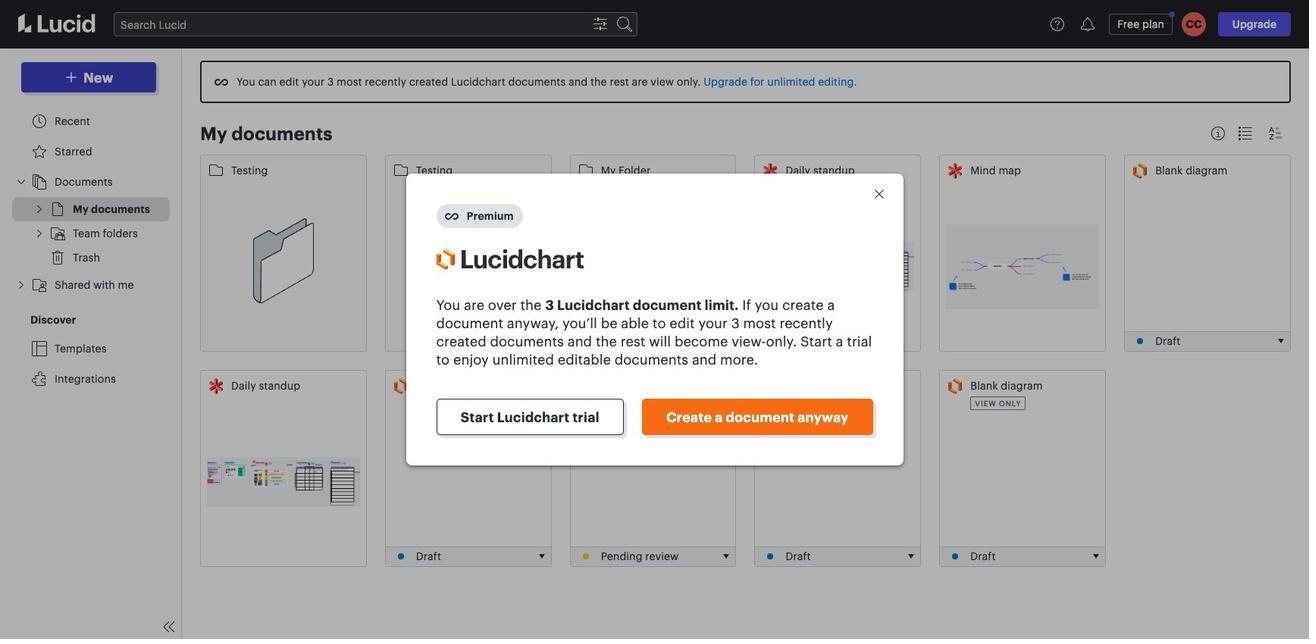 Task type: vqa. For each thing, say whether or not it's contained in the screenshot.
1st row from right
yes



Task type: locate. For each thing, give the bounding box(es) containing it.
Search Lucid text field
[[115, 13, 588, 36]]

grid
[[200, 155, 1291, 567]]

2 row from the left
[[385, 155, 552, 352]]

2 horizontal spatial row
[[570, 155, 737, 352]]

group
[[12, 197, 170, 270]]

1 horizontal spatial row
[[385, 155, 552, 352]]

row
[[200, 155, 367, 352], [385, 155, 552, 352], [570, 155, 737, 352]]

1 row from the left
[[200, 155, 367, 352]]

0 horizontal spatial row
[[200, 155, 367, 352]]

tree
[[12, 106, 170, 394]]



Task type: describe. For each thing, give the bounding box(es) containing it.
3 row from the left
[[570, 155, 737, 352]]



